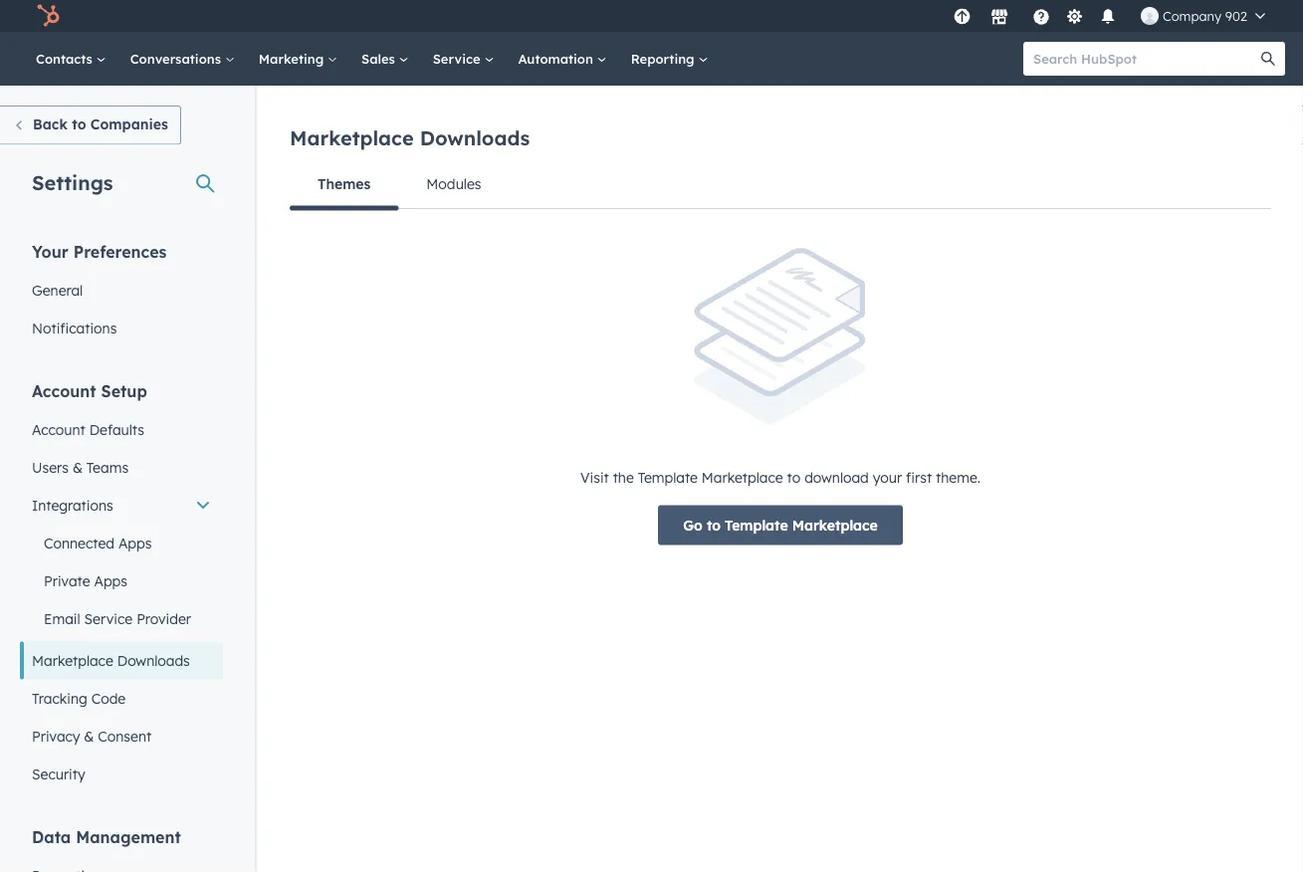Task type: vqa. For each thing, say whether or not it's contained in the screenshot.
has
no



Task type: locate. For each thing, give the bounding box(es) containing it.
&
[[73, 459, 83, 476], [84, 728, 94, 745]]

tracking code link
[[20, 680, 223, 718]]

your preferences
[[32, 242, 167, 261]]

marketing
[[259, 50, 328, 67]]

alert
[[290, 248, 1272, 545]]

0 vertical spatial downloads
[[420, 126, 530, 150]]

your
[[32, 242, 69, 261]]

go to template marketplace
[[684, 516, 878, 534]]

private apps
[[44, 572, 128, 590]]

reporting link
[[619, 32, 721, 86]]

help button
[[1025, 0, 1059, 32]]

& for users
[[73, 459, 83, 476]]

to for template
[[707, 516, 721, 534]]

apps down integrations button
[[118, 534, 152, 552]]

alert containing visit the template marketplace to download your first theme.
[[290, 248, 1272, 545]]

themes
[[318, 175, 371, 193]]

apps up email service provider
[[94, 572, 128, 590]]

users & teams link
[[20, 449, 223, 487]]

2 horizontal spatial to
[[788, 469, 801, 486]]

0 vertical spatial template
[[638, 469, 698, 486]]

contacts link
[[24, 32, 118, 86]]

settings link
[[1063, 5, 1088, 26]]

1 vertical spatial service
[[84, 610, 133, 628]]

to for companies
[[72, 116, 86, 133]]

Search HubSpot search field
[[1024, 42, 1268, 76]]

1 horizontal spatial template
[[725, 516, 789, 534]]

search button
[[1252, 42, 1286, 76]]

1 vertical spatial account
[[32, 421, 85, 438]]

1 vertical spatial downloads
[[117, 652, 190, 669]]

provider
[[137, 610, 191, 628]]

security link
[[20, 756, 223, 793]]

tracking
[[32, 690, 87, 707]]

go to template marketplace link
[[659, 506, 903, 545]]

marketplace downloads up code
[[32, 652, 190, 669]]

downloads up modules
[[420, 126, 530, 150]]

back
[[33, 116, 68, 133]]

& for privacy
[[84, 728, 94, 745]]

downloads down the provider
[[117, 652, 190, 669]]

2 account from the top
[[32, 421, 85, 438]]

service down the "private apps" link
[[84, 610, 133, 628]]

0 horizontal spatial marketplace downloads
[[32, 652, 190, 669]]

account up users at the bottom left of page
[[32, 421, 85, 438]]

1 vertical spatial to
[[788, 469, 801, 486]]

0 vertical spatial service
[[433, 50, 485, 67]]

1 vertical spatial template
[[725, 516, 789, 534]]

account
[[32, 381, 96, 401], [32, 421, 85, 438]]

connected apps link
[[20, 524, 223, 562]]

marketplaces button
[[979, 0, 1021, 32]]

apps for private apps
[[94, 572, 128, 590]]

0 vertical spatial &
[[73, 459, 83, 476]]

& right privacy
[[84, 728, 94, 745]]

0 horizontal spatial to
[[72, 116, 86, 133]]

1 horizontal spatial to
[[707, 516, 721, 534]]

data
[[32, 827, 71, 847]]

1 vertical spatial &
[[84, 728, 94, 745]]

apps for connected apps
[[118, 534, 152, 552]]

marketplace downloads inside account setup element
[[32, 652, 190, 669]]

navigation
[[290, 160, 1272, 211]]

to right 'back'
[[72, 116, 86, 133]]

mateo roberts image
[[1141, 7, 1159, 25]]

marketplaces image
[[991, 9, 1009, 27]]

1 horizontal spatial downloads
[[420, 126, 530, 150]]

upgrade image
[[954, 8, 972, 26]]

1 horizontal spatial service
[[433, 50, 485, 67]]

marketplace up go to template marketplace
[[702, 469, 784, 486]]

company
[[1163, 7, 1222, 24]]

company 902
[[1163, 7, 1248, 24]]

sales link
[[350, 32, 421, 86]]

marketplace up themes
[[290, 126, 414, 150]]

contacts
[[36, 50, 96, 67]]

0 horizontal spatial service
[[84, 610, 133, 628]]

email
[[44, 610, 80, 628]]

1 horizontal spatial &
[[84, 728, 94, 745]]

teams
[[87, 459, 129, 476]]

account for account defaults
[[32, 421, 85, 438]]

visit the template marketplace to download your first theme.
[[581, 469, 981, 486]]

private
[[44, 572, 90, 590]]

template right the
[[638, 469, 698, 486]]

0 vertical spatial apps
[[118, 534, 152, 552]]

template
[[638, 469, 698, 486], [725, 516, 789, 534]]

email service provider
[[44, 610, 191, 628]]

marketplace
[[290, 126, 414, 150], [702, 469, 784, 486], [793, 516, 878, 534], [32, 652, 113, 669]]

service
[[433, 50, 485, 67], [84, 610, 133, 628]]

account setup element
[[20, 380, 223, 793]]

connected apps
[[44, 534, 152, 552]]

apps
[[118, 534, 152, 552], [94, 572, 128, 590]]

marketplace up tracking code
[[32, 652, 113, 669]]

0 horizontal spatial downloads
[[117, 652, 190, 669]]

to
[[72, 116, 86, 133], [788, 469, 801, 486], [707, 516, 721, 534]]

tracking code
[[32, 690, 126, 707]]

first
[[906, 469, 932, 486]]

account defaults
[[32, 421, 144, 438]]

download
[[805, 469, 869, 486]]

marketplace downloads
[[290, 126, 530, 150], [32, 652, 190, 669]]

email service provider link
[[20, 600, 223, 638]]

marketplace downloads up modules
[[290, 126, 530, 150]]

to right "go"
[[707, 516, 721, 534]]

to left download at the bottom right
[[788, 469, 801, 486]]

service right sales link
[[433, 50, 485, 67]]

themes link
[[290, 160, 399, 211]]

1 horizontal spatial marketplace downloads
[[290, 126, 530, 150]]

service link
[[421, 32, 506, 86]]

0 vertical spatial to
[[72, 116, 86, 133]]

sales
[[362, 50, 399, 67]]

902
[[1226, 7, 1248, 24]]

1 account from the top
[[32, 381, 96, 401]]

& right users at the bottom left of page
[[73, 459, 83, 476]]

1 vertical spatial apps
[[94, 572, 128, 590]]

general link
[[20, 271, 223, 309]]

downloads
[[420, 126, 530, 150], [117, 652, 190, 669]]

template down visit the template marketplace to download your first theme.
[[725, 516, 789, 534]]

the
[[613, 469, 634, 486]]

privacy & consent link
[[20, 718, 223, 756]]

company 902 button
[[1129, 0, 1278, 32]]

users
[[32, 459, 69, 476]]

2 vertical spatial to
[[707, 516, 721, 534]]

0 vertical spatial account
[[32, 381, 96, 401]]

0 horizontal spatial template
[[638, 469, 698, 486]]

account up account defaults
[[32, 381, 96, 401]]

modules
[[427, 175, 482, 193]]

account setup
[[32, 381, 147, 401]]

1 vertical spatial marketplace downloads
[[32, 652, 190, 669]]

0 horizontal spatial &
[[73, 459, 83, 476]]

hubspot image
[[36, 4, 60, 28]]



Task type: describe. For each thing, give the bounding box(es) containing it.
template for the
[[638, 469, 698, 486]]

service inside account setup element
[[84, 610, 133, 628]]

users & teams
[[32, 459, 129, 476]]

setup
[[101, 381, 147, 401]]

settings image
[[1066, 8, 1084, 26]]

marketing link
[[247, 32, 350, 86]]

downloads inside account setup element
[[117, 652, 190, 669]]

notifications image
[[1100, 9, 1118, 27]]

hubspot link
[[24, 4, 75, 28]]

back to companies
[[33, 116, 168, 133]]

account defaults link
[[20, 411, 223, 449]]

data management element
[[20, 826, 223, 873]]

0 vertical spatial marketplace downloads
[[290, 126, 530, 150]]

code
[[91, 690, 126, 707]]

integrations button
[[20, 487, 223, 524]]

go
[[684, 516, 703, 534]]

defaults
[[89, 421, 144, 438]]

privacy & consent
[[32, 728, 152, 745]]

automation link
[[506, 32, 619, 86]]

upgrade link
[[950, 5, 975, 26]]

consent
[[98, 728, 152, 745]]

account for account setup
[[32, 381, 96, 401]]

privacy
[[32, 728, 80, 745]]

notifications
[[32, 319, 117, 337]]

company 902 menu
[[948, 0, 1280, 32]]

conversations
[[130, 50, 225, 67]]

marketplace inside account setup element
[[32, 652, 113, 669]]

private apps link
[[20, 562, 223, 600]]

help image
[[1033, 9, 1051, 27]]

management
[[76, 827, 181, 847]]

your
[[873, 469, 903, 486]]

settings
[[32, 170, 113, 195]]

automation
[[518, 50, 597, 67]]

marketplace downloads link
[[20, 642, 223, 680]]

visit
[[581, 469, 609, 486]]

notifications button
[[1092, 0, 1125, 32]]

your preferences element
[[20, 241, 223, 347]]

conversations link
[[118, 32, 247, 86]]

reporting
[[631, 50, 699, 67]]

data management
[[32, 827, 181, 847]]

navigation containing themes
[[290, 160, 1272, 211]]

notifications link
[[20, 309, 223, 347]]

marketplace down download at the bottom right
[[793, 516, 878, 534]]

companies
[[90, 116, 168, 133]]

theme.
[[936, 469, 981, 486]]

general
[[32, 281, 83, 299]]

preferences
[[73, 242, 167, 261]]

back to companies link
[[0, 106, 181, 145]]

connected
[[44, 534, 115, 552]]

security
[[32, 765, 85, 783]]

modules link
[[399, 160, 509, 208]]

integrations
[[32, 497, 113, 514]]

search image
[[1262, 52, 1276, 66]]

template for to
[[725, 516, 789, 534]]



